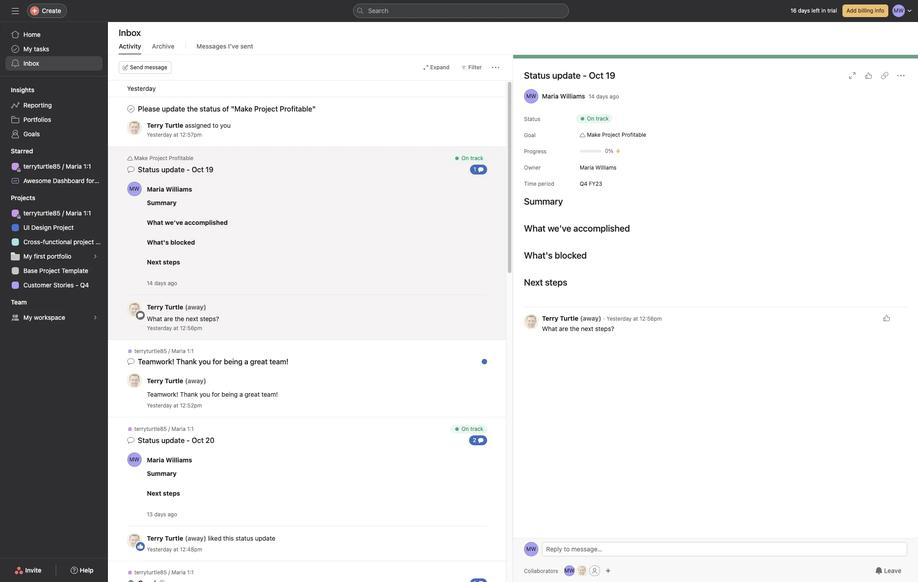 Task type: vqa. For each thing, say whether or not it's contained in the screenshot.
bottommost 'Goals'
no



Task type: describe. For each thing, give the bounding box(es) containing it.
status for status
[[524, 116, 540, 122]]

filter
[[468, 64, 482, 71]]

are inside terry turtle (away) what are the next steps? yesterday at 12:56pm
[[164, 315, 173, 323]]

expand
[[430, 64, 450, 71]]

maria down '12:48pm'
[[172, 569, 186, 576]]

terry turtle link for what are the next steps?
[[147, 303, 183, 311]]

turtle for terry turtle (away) liked this status update yesterday at 12:48pm
[[165, 534, 183, 542]]

teamwork! for teamwork! thank you for being a great team!
[[138, 358, 174, 366]]

1 next from the top
[[147, 258, 161, 266]]

maria williams for oct 19
[[147, 185, 192, 193]]

awesome dashboard for new project
[[23, 177, 131, 184]]

turtle for terry turtle assigned to you yesterday at 12:57pm
[[165, 121, 183, 129]]

terry turtle (away)
[[147, 377, 206, 384]]

days for 13 days ago
[[154, 511, 166, 518]]

team!
[[261, 390, 278, 398]]

we've
[[165, 219, 183, 226]]

terryturtle85 / maria 1:1 up terry turtle (away) at the left bottom of the page
[[134, 348, 194, 355]]

(away) for yesterday at 12:48pm
[[185, 534, 206, 542]]

team
[[11, 298, 27, 306]]

0 vertical spatial track
[[596, 115, 609, 122]]

please
[[138, 105, 160, 113]]

- for oct
[[583, 70, 587, 81]]

trial
[[828, 7, 837, 14]]

12:56pm inside terry turtle (away) what are the next steps? yesterday at 12:56pm
[[180, 325, 202, 332]]

what inside terry turtle (away) what are the next steps? yesterday at 12:56pm
[[147, 315, 162, 323]]

expand button
[[419, 61, 454, 74]]

terry for terry turtle (away)
[[147, 377, 163, 384]]

terry for terry turtle assigned to you yesterday at 12:57pm
[[147, 121, 163, 129]]

terryturtle85 / maria 1:1 up status update - oct 20
[[134, 426, 194, 432]]

maria down 'status update - oct 19'
[[147, 185, 164, 193]]

ui design project link
[[5, 220, 103, 235]]

leave button
[[869, 563, 907, 579]]

16 days left in trial
[[791, 7, 837, 14]]

1 horizontal spatial next
[[581, 325, 594, 332]]

update for oct 20
[[161, 436, 185, 444]]

cross-functional project plan link
[[5, 235, 108, 249]]

maria down status update - oct 20
[[147, 456, 164, 464]]

/ inside projects element
[[62, 209, 64, 217]]

add or remove collaborators image
[[606, 568, 611, 574]]

see details, my first portfolio image
[[93, 254, 98, 259]]

terry for terry turtle (away) what are the next steps? yesterday at 12:56pm
[[147, 303, 163, 311]]

base project template
[[23, 267, 88, 274]]

for for teamwork! thank you for being a great team! yesterday at 12:52pm
[[212, 390, 220, 398]]

at inside 'teamwork! thank you for being a great team! yesterday at 12:52pm'
[[173, 402, 178, 409]]

we've accomplished
[[548, 223, 630, 233]]

help button
[[65, 562, 99, 579]]

goals
[[23, 130, 40, 138]]

messages i've sent
[[196, 42, 253, 50]]

1 add to bookmarks image from the top
[[463, 157, 470, 164]]

project
[[73, 238, 94, 246]]

more actions image for third add to bookmarks "icon" from the bottom
[[448, 157, 456, 164]]

copy link image
[[881, 72, 889, 79]]

2 archive notifications image from the top
[[477, 572, 484, 579]]

leftcount image
[[478, 167, 483, 172]]

maria williams 14 days ago
[[542, 92, 619, 100]]

awesome
[[23, 177, 51, 184]]

starred button
[[0, 147, 33, 156]]

you for great
[[200, 390, 210, 398]]

period
[[538, 180, 554, 187]]

home link
[[5, 27, 103, 42]]

portfolio
[[47, 252, 71, 260]]

status for status update - oct 20
[[138, 436, 159, 444]]

home
[[23, 31, 41, 38]]

0 vertical spatial on
[[587, 115, 594, 122]]

update for status
[[162, 105, 185, 113]]

1:1 up oct 20
[[187, 426, 194, 432]]

project up cross-functional project plan
[[53, 224, 74, 231]]

assigned
[[185, 121, 211, 129]]

invite button
[[9, 562, 47, 579]]

terry turtle (away) liked this status update yesterday at 12:48pm
[[147, 534, 275, 553]]

please update the status of "make project profitable"
[[138, 105, 316, 113]]

send message button
[[119, 61, 171, 74]]

you for great team!
[[199, 358, 211, 366]]

on track for status update - oct 19
[[462, 155, 483, 162]]

great team!
[[250, 358, 289, 366]]

my first portfolio link
[[5, 249, 103, 264]]

what for what are the next steps?
[[542, 325, 557, 332]]

yesterday inside terry turtle assigned to you yesterday at 12:57pm
[[147, 131, 172, 138]]

0 horizontal spatial status
[[200, 105, 221, 113]]

functional
[[43, 238, 72, 246]]

maria williams for oct 20
[[147, 456, 192, 464]]

q4 inside projects element
[[80, 281, 89, 289]]

activity
[[119, 42, 141, 50]]

my for my first portfolio
[[23, 252, 32, 260]]

add billing info button
[[843, 4, 889, 17]]

being for great
[[222, 390, 238, 398]]

steps? inside terry turtle (away) what are the next steps? yesterday at 12:56pm
[[200, 315, 219, 323]]

status update - oct 19 link
[[524, 70, 615, 81]]

billing
[[858, 7, 873, 14]]

customer stories - q4 link
[[5, 278, 103, 292]]

maria down status update - oct 19
[[542, 92, 559, 100]]

1:1 down '12:48pm'
[[187, 569, 194, 576]]

teamwork! thank you for being a great team!
[[138, 358, 289, 366]]

yesterday inside 'teamwork! thank you for being a great team! yesterday at 12:52pm'
[[147, 402, 172, 409]]

0 horizontal spatial make
[[134, 155, 148, 162]]

yesterday inside terry turtle (away) liked this status update yesterday at 12:48pm
[[147, 546, 172, 553]]

williams down status update - oct 19 link
[[560, 92, 585, 100]]

1 vertical spatial are
[[559, 325, 568, 332]]

update for oct
[[552, 70, 581, 81]]

0 vertical spatial make
[[587, 131, 601, 138]]

1 leftcount image from the top
[[478, 438, 483, 443]]

a for great
[[239, 390, 243, 398]]

0 vertical spatial more actions image
[[492, 64, 499, 71]]

williams down the 0%
[[595, 164, 617, 171]]

awesome dashboard for new project link
[[5, 174, 131, 188]]

0 likes. click to like this task image
[[865, 72, 872, 79]]

1 horizontal spatial more actions image
[[898, 72, 905, 79]]

customer stories - q4
[[23, 281, 89, 289]]

what are the next steps?
[[542, 325, 614, 332]]

1
[[474, 166, 476, 173]]

left
[[812, 7, 820, 14]]

add
[[847, 7, 857, 14]]

teams element
[[0, 294, 108, 327]]

(away) for (away)
[[185, 377, 206, 384]]

update for oct 19
[[161, 166, 185, 174]]

16
[[791, 7, 797, 14]]

next inside terry turtle (away) what are the next steps? yesterday at 12:56pm
[[186, 315, 198, 323]]

archive
[[152, 42, 174, 50]]

status update - oct 19
[[524, 70, 615, 81]]

messages
[[196, 42, 226, 50]]

hide sidebar image
[[12, 7, 19, 14]]

0 vertical spatial q4
[[580, 180, 588, 187]]

1:1 inside starred 'element'
[[84, 162, 91, 170]]

12:56pm inside terry turtle (away) · yesterday at 12:56pm
[[640, 315, 662, 322]]

plan
[[96, 238, 108, 246]]

make project profitable link
[[576, 130, 650, 139]]

my workspace
[[23, 314, 65, 321]]

yesterday inside terry turtle (away) · yesterday at 12:56pm
[[607, 315, 632, 322]]

terry for terry turtle (away) · yesterday at 12:56pm
[[542, 314, 558, 322]]

terryturtle85 / maria 1:1 inside starred 'element'
[[23, 162, 91, 170]]

q4 fy23
[[580, 180, 602, 187]]

12:57pm
[[180, 131, 202, 138]]

accomplished
[[185, 219, 228, 226]]

first
[[34, 252, 45, 260]]

starred
[[11, 147, 33, 155]]

terryturtle85 / maria 1:1 inside projects element
[[23, 209, 91, 217]]

portfolios link
[[5, 112, 103, 127]]

summary down period
[[524, 196, 563, 206]]

my workspace link
[[5, 310, 103, 325]]

2 archive notification image from the top
[[477, 350, 484, 358]]

i've
[[228, 42, 239, 50]]

cross-functional project plan
[[23, 238, 108, 246]]

search list box
[[353, 4, 569, 18]]

13 days ago
[[147, 511, 177, 518]]

yesterday inside terry turtle (away) what are the next steps? yesterday at 12:56pm
[[147, 325, 172, 332]]

what's blocked
[[524, 250, 587, 260]]

workspace
[[34, 314, 65, 321]]

being for great team!
[[224, 358, 243, 366]]

terryturtle85 / maria 1:1 link for dashboard
[[5, 159, 103, 174]]

what for what we've accomplished
[[524, 223, 546, 233]]

in
[[822, 7, 826, 14]]

12:48pm
[[180, 546, 202, 553]]

summary for status update - oct 20
[[147, 470, 177, 477]]

2 next steps from the top
[[147, 489, 180, 497]]

insights element
[[0, 82, 108, 143]]

2 next from the top
[[147, 489, 161, 497]]

inbox inside global element
[[23, 59, 39, 67]]

what we've accomplished
[[147, 219, 228, 226]]

1 horizontal spatial inbox
[[119, 27, 141, 38]]

time
[[524, 180, 537, 187]]

terry turtle (away) what are the next steps? yesterday at 12:56pm
[[147, 303, 219, 332]]

3 add to bookmarks image from the top
[[463, 572, 470, 579]]

terryturtle85 inside projects element
[[23, 209, 60, 217]]

message
[[145, 64, 167, 71]]

team button
[[0, 298, 27, 307]]



Task type: locate. For each thing, give the bounding box(es) containing it.
(away) for ·
[[580, 314, 601, 322]]

terryturtle85 / maria 1:1 link up ui design project
[[5, 206, 103, 220]]

for up 'teamwork! thank you for being a great team! yesterday at 12:52pm'
[[213, 358, 222, 366]]

terry turtle assigned to you yesterday at 12:57pm
[[147, 121, 231, 138]]

goal
[[524, 132, 536, 139]]

track for oct 19
[[470, 155, 483, 162]]

archive notification image
[[477, 157, 484, 164], [477, 350, 484, 358]]

for down teamwork! thank you for being a great team! on the left bottom of page
[[212, 390, 220, 398]]

steps up 13 days ago
[[163, 489, 180, 497]]

teamwork! up terry turtle (away) at the left bottom of the page
[[138, 358, 174, 366]]

1 vertical spatial q4
[[80, 281, 89, 289]]

0 vertical spatial next
[[147, 258, 161, 266]]

1 vertical spatial steps
[[163, 489, 180, 497]]

1 vertical spatial for
[[213, 358, 222, 366]]

more actions image right filter
[[492, 64, 499, 71]]

0 vertical spatial being
[[224, 358, 243, 366]]

maria up status update - oct 20
[[172, 426, 186, 432]]

0 vertical spatial archive notifications image
[[477, 428, 484, 435]]

search button
[[353, 4, 569, 18]]

days for 14 days ago
[[154, 280, 166, 287]]

terry turtle link for ·
[[542, 314, 578, 322]]

you inside 'teamwork! thank you for being a great team! yesterday at 12:52pm'
[[200, 390, 210, 398]]

my inside global element
[[23, 45, 32, 53]]

1 vertical spatial profitable
[[169, 155, 194, 162]]

1 vertical spatial archive notifications image
[[477, 572, 484, 579]]

time period
[[524, 180, 554, 187]]

0 likes. click to like this task image
[[883, 314, 890, 322]]

1 vertical spatial next
[[147, 489, 161, 497]]

terry inside terry turtle assigned to you yesterday at 12:57pm
[[147, 121, 163, 129]]

0 vertical spatial terryturtle85 / maria 1:1 link
[[5, 159, 103, 174]]

update right please
[[162, 105, 185, 113]]

maria up awesome dashboard for new project
[[66, 162, 82, 170]]

0%
[[605, 148, 613, 154]]

the down the 14 days ago
[[175, 315, 184, 323]]

1 my from the top
[[23, 45, 32, 53]]

info
[[875, 7, 884, 14]]

on track for status update - oct 20
[[462, 426, 483, 432]]

status for status update - oct 19
[[138, 166, 159, 174]]

cross-
[[23, 238, 43, 246]]

steps? down ·
[[595, 325, 614, 332]]

days down oct
[[596, 93, 608, 100]]

1 vertical spatial maria williams
[[147, 185, 192, 193]]

- for oct 19
[[187, 166, 190, 174]]

track up 1 in the right of the page
[[470, 155, 483, 162]]

turtle for terry turtle (away)
[[165, 377, 183, 384]]

1 horizontal spatial the
[[187, 105, 198, 113]]

turtle
[[165, 121, 183, 129], [165, 303, 183, 311], [560, 314, 578, 322], [165, 377, 183, 384], [165, 534, 183, 542]]

maria williams link down status update - oct 20
[[147, 456, 192, 464]]

at inside terry turtle (away) · yesterday at 12:56pm
[[633, 315, 638, 322]]

profitable inside make project profitable link
[[622, 131, 646, 138]]

turtle inside terry turtle assigned to you yesterday at 12:57pm
[[165, 121, 183, 129]]

1:1 inside projects element
[[84, 209, 91, 217]]

status update - oct 20
[[138, 436, 214, 444]]

turtle up what are the next steps? in the bottom of the page
[[560, 314, 578, 322]]

my left first at the left of page
[[23, 252, 32, 260]]

of
[[222, 105, 229, 113]]

2 leftcount image from the top
[[478, 581, 483, 582]]

maria williams link down status update - oct 19 link
[[542, 92, 585, 100]]

project down my first portfolio
[[39, 267, 60, 274]]

0 vertical spatial for
[[86, 177, 94, 184]]

turtle down the 14 days ago
[[165, 303, 183, 311]]

steps?
[[200, 315, 219, 323], [595, 325, 614, 332]]

progress
[[524, 148, 547, 155]]

to
[[213, 121, 218, 129]]

14 inside maria williams 14 days ago
[[589, 93, 595, 100]]

status right this
[[236, 534, 253, 542]]

update up maria williams 14 days ago
[[552, 70, 581, 81]]

2 my from the top
[[23, 252, 32, 260]]

the
[[187, 105, 198, 113], [175, 315, 184, 323], [570, 325, 579, 332]]

summary down status update - oct 20
[[147, 470, 177, 477]]

terryturtle85 / maria 1:1 up awesome dashboard for new project link
[[23, 162, 91, 170]]

thank
[[176, 358, 197, 366], [180, 390, 198, 398]]

14 down oct
[[589, 93, 595, 100]]

ago inside maria williams 14 days ago
[[610, 93, 619, 100]]

1 vertical spatial my
[[23, 252, 32, 260]]

yesterday
[[127, 85, 156, 92], [147, 131, 172, 138], [607, 315, 632, 322], [147, 325, 172, 332], [147, 402, 172, 409], [147, 546, 172, 553]]

0 vertical spatial maria williams link
[[542, 92, 585, 100]]

1 vertical spatial leftcount image
[[478, 581, 483, 582]]

0 horizontal spatial 12:56pm
[[180, 325, 202, 332]]

this
[[223, 534, 234, 542]]

0 vertical spatial thank
[[176, 358, 197, 366]]

maria up terry turtle (away) at the left bottom of the page
[[172, 348, 186, 355]]

maria williams link for oct 20
[[147, 456, 192, 464]]

2 vertical spatial on track
[[462, 426, 483, 432]]

for inside 'teamwork! thank you for being a great team! yesterday at 12:52pm'
[[212, 390, 220, 398]]

maria
[[542, 92, 559, 100], [66, 162, 82, 170], [580, 164, 594, 171], [147, 185, 164, 193], [66, 209, 82, 217], [172, 348, 186, 355], [172, 426, 186, 432], [147, 456, 164, 464], [172, 569, 186, 576]]

0 horizontal spatial inbox
[[23, 59, 39, 67]]

0 vertical spatial status
[[200, 105, 221, 113]]

(away) inside terry turtle (away) liked this status update yesterday at 12:48pm
[[185, 534, 206, 542]]

search
[[368, 7, 388, 14]]

summary up we've
[[147, 199, 177, 206]]

leftcount image
[[478, 438, 483, 443], [478, 581, 483, 582]]

projects element
[[0, 190, 108, 294]]

being inside 'teamwork! thank you for being a great team! yesterday at 12:52pm'
[[222, 390, 238, 398]]

1 vertical spatial make project profitable
[[134, 155, 194, 162]]

activity link
[[119, 42, 141, 54]]

ago down 19
[[610, 93, 619, 100]]

1 next steps from the top
[[147, 258, 180, 266]]

1:1 up teamwork! thank you for being a great team! on the left bottom of page
[[187, 348, 194, 355]]

customer
[[23, 281, 52, 289]]

1 horizontal spatial 14
[[589, 93, 595, 100]]

1 more actions image from the top
[[448, 157, 456, 164]]

1 vertical spatial a
[[239, 390, 243, 398]]

invite
[[25, 566, 41, 574]]

1 horizontal spatial status
[[236, 534, 253, 542]]

the down terry turtle (away) · yesterday at 12:56pm
[[570, 325, 579, 332]]

terry turtle link for yesterday at 12:57pm
[[147, 121, 183, 129]]

on track up 2
[[462, 426, 483, 432]]

terryturtle85 / maria 1:1 down '12:48pm'
[[134, 569, 194, 576]]

turtle for terry turtle (away) what are the next steps? yesterday at 12:56pm
[[165, 303, 183, 311]]

terry turtle link down the 14 days ago
[[147, 303, 183, 311]]

add billing info
[[847, 7, 884, 14]]

next
[[186, 315, 198, 323], [581, 325, 594, 332]]

days inside maria williams 14 days ago
[[596, 93, 608, 100]]

teamwork! inside 'teamwork! thank you for being a great team! yesterday at 12:52pm'
[[147, 390, 178, 398]]

insights button
[[0, 85, 34, 94]]

owner
[[524, 164, 541, 171]]

on track up 1 in the right of the page
[[462, 155, 483, 162]]

reporting
[[23, 101, 52, 109]]

track
[[596, 115, 609, 122], [470, 155, 483, 162], [470, 426, 483, 432]]

next up 13 at left bottom
[[147, 489, 161, 497]]

terry turtle link up what are the next steps? in the bottom of the page
[[542, 314, 578, 322]]

1 vertical spatial archive notification image
[[477, 350, 484, 358]]

update right this
[[255, 534, 275, 542]]

more actions image
[[492, 64, 499, 71], [898, 72, 905, 79]]

"make
[[231, 105, 252, 113]]

12:52pm
[[180, 402, 202, 409]]

terryturtle85 / maria 1:1 link
[[5, 159, 103, 174], [5, 206, 103, 220]]

0 vertical spatial make project profitable
[[587, 131, 646, 138]]

0 horizontal spatial 14
[[147, 280, 153, 287]]

thank inside 'teamwork! thank you for being a great team! yesterday at 12:52pm'
[[180, 390, 198, 398]]

(away)
[[185, 303, 206, 311], [580, 314, 601, 322], [185, 377, 206, 384], [185, 534, 206, 542]]

my inside "teams" element
[[23, 314, 32, 321]]

terryturtle85 / maria 1:1 up "ui design project" link
[[23, 209, 91, 217]]

my down team
[[23, 314, 32, 321]]

a inside 'teamwork! thank you for being a great team! yesterday at 12:52pm'
[[239, 390, 243, 398]]

on track up make project profitable link
[[587, 115, 609, 122]]

/ inside starred 'element'
[[62, 162, 64, 170]]

0 vertical spatial add to bookmarks image
[[463, 157, 470, 164]]

maria inside projects element
[[66, 209, 82, 217]]

track up make project profitable link
[[596, 115, 609, 122]]

you
[[220, 121, 231, 129], [199, 358, 211, 366], [200, 390, 210, 398]]

maria up q4 fy23
[[580, 164, 594, 171]]

oct
[[589, 70, 604, 81]]

ago up terry turtle (away) what are the next steps? yesterday at 12:56pm
[[168, 280, 177, 287]]

1 vertical spatial on track
[[462, 155, 483, 162]]

williams down 'status update - oct 19'
[[166, 185, 192, 193]]

1 vertical spatial inbox
[[23, 59, 39, 67]]

(away) for yesterday at 12:56pm
[[185, 303, 206, 311]]

14 down what's
[[147, 280, 153, 287]]

being left great team!
[[224, 358, 243, 366]]

terry
[[147, 121, 163, 129], [147, 303, 163, 311], [542, 314, 558, 322], [147, 377, 163, 384], [147, 534, 163, 542]]

leave
[[884, 567, 902, 574]]

1 vertical spatial the
[[175, 315, 184, 323]]

my left tasks
[[23, 45, 32, 53]]

maria williams down 'status update - oct 19'
[[147, 185, 192, 193]]

0 horizontal spatial next
[[186, 315, 198, 323]]

you right to
[[220, 121, 231, 129]]

1 vertical spatial next steps
[[147, 489, 180, 497]]

make down maria williams 14 days ago
[[587, 131, 601, 138]]

you up 12:52pm
[[200, 390, 210, 398]]

1 vertical spatial thank
[[180, 390, 198, 398]]

next steps up 13 days ago
[[147, 489, 180, 497]]

what we've accomplished
[[524, 223, 630, 233]]

new
[[96, 177, 109, 184]]

1 vertical spatial make
[[134, 155, 148, 162]]

0 horizontal spatial are
[[164, 315, 173, 323]]

2 add to bookmarks image from the top
[[463, 428, 470, 435]]

goals link
[[5, 127, 103, 141]]

0 vertical spatial on track
[[587, 115, 609, 122]]

13
[[147, 511, 153, 518]]

3 my from the top
[[23, 314, 32, 321]]

send
[[130, 64, 143, 71]]

0 vertical spatial leftcount image
[[478, 438, 483, 443]]

make
[[587, 131, 601, 138], [134, 155, 148, 162]]

the for please
[[187, 105, 198, 113]]

ui design project
[[23, 224, 74, 231]]

my for my workspace
[[23, 314, 32, 321]]

terry turtle link up 12:52pm
[[147, 377, 183, 384]]

maria williams link down 'status update - oct 19'
[[147, 185, 192, 193]]

1 horizontal spatial make
[[587, 131, 601, 138]]

at inside terry turtle (away) what are the next steps? yesterday at 12:56pm
[[173, 325, 178, 332]]

williams down status update - oct 20
[[166, 456, 192, 464]]

great
[[245, 390, 260, 398]]

my tasks
[[23, 45, 49, 53]]

for for teamwork! thank you for being a great team!
[[213, 358, 222, 366]]

thank for teamwork! thank you for being a great team! yesterday at 12:52pm
[[180, 390, 198, 398]]

create
[[42, 7, 61, 14]]

maria williams link for oct 19
[[147, 185, 192, 193]]

next down what's
[[147, 258, 161, 266]]

inbox link
[[5, 56, 103, 71]]

ago right 13 at left bottom
[[168, 511, 177, 518]]

project right new
[[111, 177, 131, 184]]

make project profitable up 'status update - oct 19'
[[134, 155, 194, 162]]

more actions image for second add to bookmarks "icon" from the bottom of the page
[[448, 428, 456, 435]]

update
[[552, 70, 581, 81], [162, 105, 185, 113], [161, 166, 185, 174], [161, 436, 185, 444], [255, 534, 275, 542]]

at
[[173, 131, 178, 138], [633, 315, 638, 322], [173, 325, 178, 332], [173, 402, 178, 409], [173, 546, 178, 553]]

2 vertical spatial add to bookmarks image
[[463, 572, 470, 579]]

2 vertical spatial for
[[212, 390, 220, 398]]

1 horizontal spatial 12:56pm
[[640, 315, 662, 322]]

at inside terry turtle assigned to you yesterday at 12:57pm
[[173, 131, 178, 138]]

0 vertical spatial ago
[[610, 93, 619, 100]]

on for status update - oct 20
[[462, 426, 469, 432]]

status
[[200, 105, 221, 113], [236, 534, 253, 542]]

1 vertical spatial status
[[236, 534, 253, 542]]

turtle for terry turtle (away) · yesterday at 12:56pm
[[560, 314, 578, 322]]

turtle inside terry turtle (away) what are the next steps? yesterday at 12:56pm
[[165, 303, 183, 311]]

1 steps from the top
[[163, 258, 180, 266]]

- for oct 20
[[187, 436, 190, 444]]

days down what's
[[154, 280, 166, 287]]

terryturtle85 / maria 1:1 link for design
[[5, 206, 103, 220]]

ago for oct 19
[[168, 280, 177, 287]]

add to bookmarks image
[[463, 157, 470, 164], [463, 428, 470, 435], [463, 572, 470, 579]]

on for status update - oct 19
[[462, 155, 469, 162]]

1 vertical spatial being
[[222, 390, 238, 398]]

the inside terry turtle (away) what are the next steps? yesterday at 12:56pm
[[175, 315, 184, 323]]

update left the "oct 19"
[[161, 166, 185, 174]]

next steps
[[147, 258, 180, 266], [147, 489, 180, 497]]

make project profitable up the 0%
[[587, 131, 646, 138]]

status left of
[[200, 105, 221, 113]]

0 vertical spatial 12:56pm
[[640, 315, 662, 322]]

terry inside terry turtle (away) what are the next steps? yesterday at 12:56pm
[[147, 303, 163, 311]]

ago for oct 20
[[168, 511, 177, 518]]

0 vertical spatial 14
[[589, 93, 595, 100]]

project inside starred 'element'
[[111, 177, 131, 184]]

my for my tasks
[[23, 45, 32, 53]]

- left oct
[[583, 70, 587, 81]]

0 vertical spatial my
[[23, 45, 32, 53]]

what's
[[147, 238, 169, 246]]

teamwork! for teamwork! thank you for being a great team! yesterday at 12:52pm
[[147, 390, 178, 398]]

0 vertical spatial steps?
[[200, 315, 219, 323]]

more actions image
[[448, 157, 456, 164], [448, 428, 456, 435]]

steps down what's blocked
[[163, 258, 180, 266]]

projects
[[11, 194, 35, 202]]

1 vertical spatial ago
[[168, 280, 177, 287]]

terry inside terry turtle (away) liked this status update yesterday at 12:48pm
[[147, 534, 163, 542]]

0 horizontal spatial profitable
[[169, 155, 194, 162]]

1 archive notification image from the top
[[477, 157, 484, 164]]

for inside awesome dashboard for new project link
[[86, 177, 94, 184]]

a left great team!
[[244, 358, 248, 366]]

1 vertical spatial 12:56pm
[[180, 325, 202, 332]]

for left new
[[86, 177, 94, 184]]

project up the 0%
[[602, 131, 620, 138]]

track for oct 20
[[470, 426, 483, 432]]

update inside terry turtle (away) liked this status update yesterday at 12:48pm
[[255, 534, 275, 542]]

maria up "ui design project" link
[[66, 209, 82, 217]]

are down terry turtle (away) · yesterday at 12:56pm
[[559, 325, 568, 332]]

thank up terry turtle (away) at the left bottom of the page
[[176, 358, 197, 366]]

0 horizontal spatial more actions image
[[492, 64, 499, 71]]

2 steps from the top
[[163, 489, 180, 497]]

profitable
[[622, 131, 646, 138], [169, 155, 194, 162]]

q4 down template
[[80, 281, 89, 289]]

status inside terry turtle (away) liked this status update yesterday at 12:48pm
[[236, 534, 253, 542]]

status for status update - oct 19
[[524, 70, 550, 81]]

0 vertical spatial profitable
[[622, 131, 646, 138]]

global element
[[0, 22, 108, 76]]

0 vertical spatial the
[[187, 105, 198, 113]]

what for what we've accomplished
[[147, 219, 163, 226]]

being
[[224, 358, 243, 366], [222, 390, 238, 398]]

base
[[23, 267, 38, 274]]

0 horizontal spatial make project profitable
[[134, 155, 194, 162]]

0 vertical spatial are
[[164, 315, 173, 323]]

turtle inside terry turtle (away) liked this status update yesterday at 12:48pm
[[165, 534, 183, 542]]

you inside terry turtle assigned to you yesterday at 12:57pm
[[220, 121, 231, 129]]

track up 2
[[470, 426, 483, 432]]

update left oct 20
[[161, 436, 185, 444]]

sent
[[240, 42, 253, 50]]

1 horizontal spatial are
[[559, 325, 568, 332]]

thank for teamwork! thank you for being a great team!
[[176, 358, 197, 366]]

1 vertical spatial you
[[199, 358, 211, 366]]

stories
[[53, 281, 74, 289]]

create button
[[27, 4, 67, 18]]

steps? up teamwork! thank you for being a great team! on the left bottom of page
[[200, 315, 219, 323]]

days right 13 at left bottom
[[154, 511, 166, 518]]

fy23
[[589, 180, 602, 187]]

1 horizontal spatial profitable
[[622, 131, 646, 138]]

- for q4
[[76, 281, 78, 289]]

1:1
[[84, 162, 91, 170], [84, 209, 91, 217], [187, 348, 194, 355], [187, 426, 194, 432], [187, 569, 194, 576]]

mw button
[[127, 182, 141, 196], [127, 453, 141, 467], [524, 542, 539, 557], [564, 565, 575, 576]]

my inside "link"
[[23, 252, 32, 260]]

1 vertical spatial terryturtle85 / maria 1:1 link
[[5, 206, 103, 220]]

0 vertical spatial archive notification image
[[477, 157, 484, 164]]

days right the 16
[[798, 7, 810, 14]]

a for great team!
[[244, 358, 248, 366]]

0 vertical spatial maria williams
[[580, 164, 617, 171]]

2 vertical spatial on
[[462, 426, 469, 432]]

0 vertical spatial you
[[220, 121, 231, 129]]

2 vertical spatial the
[[570, 325, 579, 332]]

1 vertical spatial add to bookmarks image
[[463, 428, 470, 435]]

my
[[23, 45, 32, 53], [23, 252, 32, 260], [23, 314, 32, 321]]

teamwork! thank you for being a great team! yesterday at 12:52pm
[[147, 390, 278, 409]]

the up assigned
[[187, 105, 198, 113]]

more actions image right "copy link" image
[[898, 72, 905, 79]]

1 vertical spatial track
[[470, 155, 483, 162]]

at inside terry turtle (away) liked this status update yesterday at 12:48pm
[[173, 546, 178, 553]]

2 vertical spatial ago
[[168, 511, 177, 518]]

blocked
[[170, 238, 195, 246]]

2 vertical spatial maria williams
[[147, 456, 192, 464]]

0 vertical spatial teamwork!
[[138, 358, 174, 366]]

terry turtle link down 13 days ago
[[147, 534, 183, 542]]

0 horizontal spatial q4
[[80, 281, 89, 289]]

1 horizontal spatial make project profitable
[[587, 131, 646, 138]]

2 terryturtle85 / maria 1:1 link from the top
[[5, 206, 103, 220]]

a left great
[[239, 390, 243, 398]]

1 vertical spatial teamwork!
[[147, 390, 178, 398]]

turtle up '12:48pm'
[[165, 534, 183, 542]]

project up 'status update - oct 19'
[[149, 155, 167, 162]]

see details, my workspace image
[[93, 315, 98, 320]]

terry turtle link
[[147, 121, 183, 129], [147, 303, 183, 311], [542, 314, 578, 322], [147, 377, 183, 384], [147, 534, 183, 542]]

0 horizontal spatial steps?
[[200, 315, 219, 323]]

1 terryturtle85 / maria 1:1 link from the top
[[5, 159, 103, 174]]

2 horizontal spatial the
[[570, 325, 579, 332]]

2 more actions image from the top
[[448, 428, 456, 435]]

1 vertical spatial more actions image
[[898, 72, 905, 79]]

maria williams up fy23
[[580, 164, 617, 171]]

summary for status update - oct 19
[[147, 199, 177, 206]]

0 horizontal spatial the
[[175, 315, 184, 323]]

insights
[[11, 86, 34, 94]]

ui
[[23, 224, 30, 231]]

full screen image
[[849, 72, 856, 79]]

1 vertical spatial 14
[[147, 280, 153, 287]]

make project profitable
[[587, 131, 646, 138], [134, 155, 194, 162]]

the for what
[[570, 325, 579, 332]]

1 vertical spatial on
[[462, 155, 469, 162]]

1 vertical spatial next
[[581, 325, 594, 332]]

1 horizontal spatial a
[[244, 358, 248, 366]]

terryturtle85 inside starred 'element'
[[23, 162, 60, 170]]

reporting link
[[5, 98, 103, 112]]

starred element
[[0, 143, 131, 190]]

oct 19
[[192, 166, 213, 174]]

0 vertical spatial a
[[244, 358, 248, 366]]

portfolios
[[23, 116, 51, 123]]

- right the stories
[[76, 281, 78, 289]]

inbox down my tasks on the left of page
[[23, 59, 39, 67]]

0 vertical spatial next
[[186, 315, 198, 323]]

help
[[80, 566, 94, 574]]

0 vertical spatial more actions image
[[448, 157, 456, 164]]

what's blocked
[[147, 238, 195, 246]]

archive notifications image
[[477, 428, 484, 435], [477, 572, 484, 579]]

(away) inside terry turtle (away) what are the next steps? yesterday at 12:56pm
[[185, 303, 206, 311]]

next steps down what's
[[147, 258, 180, 266]]

thank up 12:52pm
[[180, 390, 198, 398]]

q4
[[580, 180, 588, 187], [80, 281, 89, 289]]

inbox
[[119, 27, 141, 38], [23, 59, 39, 67]]

turtle up 12:52pm
[[165, 377, 183, 384]]

0 vertical spatial inbox
[[119, 27, 141, 38]]

days for 16 days left in trial
[[798, 7, 810, 14]]

1 vertical spatial steps?
[[595, 325, 614, 332]]

1 archive notifications image from the top
[[477, 428, 484, 435]]

terry turtle link down please
[[147, 121, 183, 129]]

maria inside starred 'element'
[[66, 162, 82, 170]]

- inside customer stories - q4 link
[[76, 281, 78, 289]]

terry for terry turtle (away) liked this status update yesterday at 12:48pm
[[147, 534, 163, 542]]

1 vertical spatial more actions image
[[448, 428, 456, 435]]



